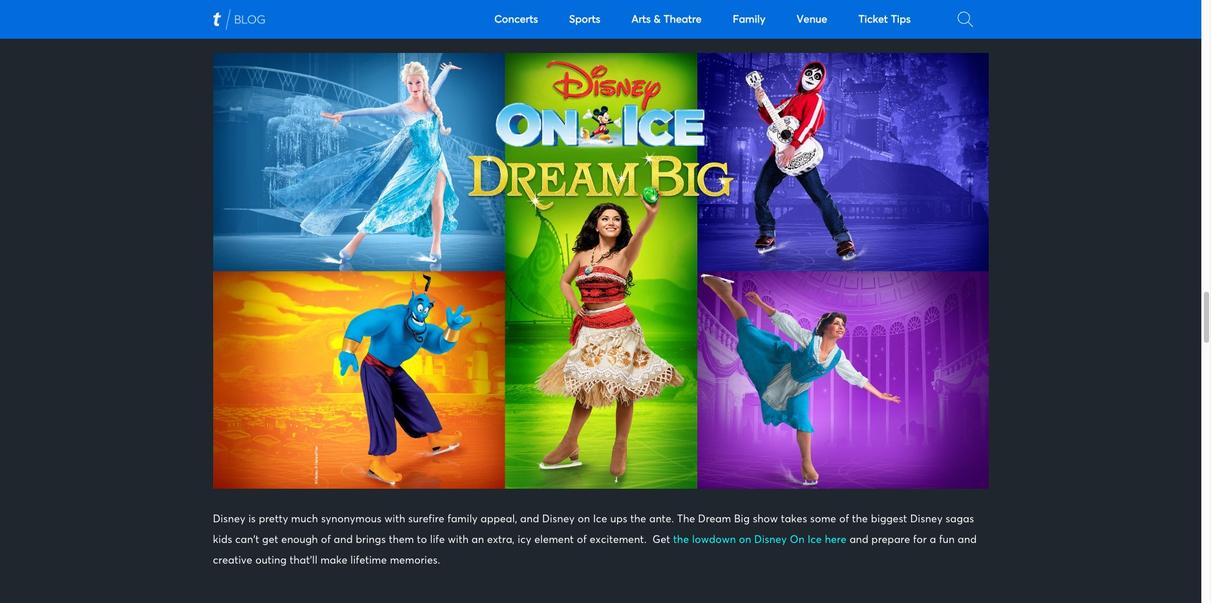 Task type: vqa. For each thing, say whether or not it's contained in the screenshot.
bottommost with
yes



Task type: describe. For each thing, give the bounding box(es) containing it.
disney on ice – dream big
[[471, 17, 730, 37]]

synonymous
[[321, 515, 382, 525]]

1 horizontal spatial of
[[577, 535, 587, 546]]

and inside the 'show takes some of the biggest disney sagas kids can't get enough of and brings them to life with an extra, icy element of excitement.  get'
[[334, 535, 353, 546]]

with inside the 'show takes some of the biggest disney sagas kids can't get enough of and brings them to life with an extra, icy element of excitement.  get'
[[448, 535, 469, 546]]

the lowdown on disney on ice here link
[[673, 535, 847, 546]]

and up icy
[[520, 515, 539, 525]]

pretty
[[259, 515, 288, 525]]

&
[[654, 14, 661, 25]]

tips
[[891, 14, 911, 25]]

2 horizontal spatial on
[[739, 535, 752, 546]]

the
[[677, 515, 695, 525]]

biggest
[[871, 515, 907, 525]]

a
[[930, 535, 936, 546]]

memories.
[[390, 556, 440, 566]]

them
[[389, 535, 414, 546]]

much
[[291, 515, 318, 525]]

concerts link
[[479, 0, 554, 39]]

life
[[430, 535, 445, 546]]

2 vertical spatial ice
[[808, 535, 822, 546]]

the inside the 'show takes some of the biggest disney sagas kids can't get enough of and brings them to life with an extra, icy element of excitement.  get'
[[852, 515, 868, 525]]

1 vertical spatial ice
[[593, 515, 608, 525]]

brings
[[356, 535, 386, 546]]

kids
[[213, 535, 232, 546]]

on
[[790, 535, 805, 546]]

sports
[[569, 14, 601, 25]]

some
[[810, 515, 837, 525]]

ticket tips link
[[843, 0, 927, 39]]

and right the fun
[[958, 535, 977, 546]]

arts & theatre link
[[616, 0, 717, 39]]

family link
[[717, 0, 781, 39]]

venue link
[[781, 0, 843, 39]]

extra,
[[487, 535, 515, 546]]

ups
[[611, 515, 628, 525]]

family
[[733, 14, 766, 25]]

to
[[417, 535, 427, 546]]

appeal,
[[481, 515, 517, 525]]

1 horizontal spatial the
[[673, 535, 689, 546]]

0 horizontal spatial of
[[321, 535, 331, 546]]

sports link
[[554, 0, 616, 39]]

1 horizontal spatial on
[[578, 515, 590, 525]]

arts
[[632, 14, 651, 25]]

creative
[[213, 556, 253, 566]]

1 vertical spatial big
[[734, 515, 750, 525]]

family
[[448, 515, 478, 525]]

surefire
[[408, 515, 445, 525]]

concerts
[[495, 14, 538, 25]]



Task type: locate. For each thing, give the bounding box(es) containing it.
0 horizontal spatial on
[[543, 17, 568, 37]]

1 horizontal spatial big
[[734, 515, 750, 525]]

of
[[839, 515, 849, 525], [321, 535, 331, 546], [577, 535, 587, 546]]

takes
[[781, 515, 807, 525]]

big left show
[[734, 515, 750, 525]]

on up and prepare for a fun and creative outing that'll make lifetime memories.
[[578, 515, 590, 525]]

0 horizontal spatial with
[[385, 515, 405, 525]]

1 vertical spatial on
[[578, 515, 590, 525]]

0 vertical spatial ice
[[574, 17, 603, 37]]

for
[[913, 535, 927, 546]]

0 horizontal spatial dream
[[626, 17, 693, 37]]

disney
[[471, 17, 537, 37], [213, 515, 246, 525], [542, 515, 575, 525], [910, 515, 943, 525], [755, 535, 787, 546]]

is
[[248, 515, 256, 525]]

of right some
[[839, 515, 849, 525]]

ice left ups
[[593, 515, 608, 525]]

the lowdown on disney on ice here
[[673, 535, 847, 546]]

make
[[321, 556, 348, 566]]

0 vertical spatial big
[[698, 17, 730, 37]]

1 vertical spatial with
[[448, 535, 469, 546]]

of right element
[[577, 535, 587, 546]]

element
[[535, 535, 574, 546]]

can't
[[235, 535, 259, 546]]

venue
[[797, 14, 828, 25]]

fun
[[939, 535, 955, 546]]

big left family
[[698, 17, 730, 37]]

on left sports
[[543, 17, 568, 37]]

dream
[[626, 17, 693, 37], [698, 515, 731, 525]]

theatre
[[664, 14, 702, 25]]

get
[[653, 535, 670, 546]]

1 horizontal spatial with
[[448, 535, 469, 546]]

sagas
[[946, 515, 974, 525]]

and down synonymous
[[334, 535, 353, 546]]

with up them
[[385, 515, 405, 525]]

0 vertical spatial on
[[543, 17, 568, 37]]

0 horizontal spatial the
[[631, 515, 647, 525]]

show takes some of the biggest disney sagas kids can't get enough of and brings them to life with an extra, icy element of excitement.  get
[[213, 515, 974, 546]]

the right ups
[[631, 515, 647, 525]]

ticket tips
[[859, 14, 911, 25]]

disney on ice – dream big link
[[471, 17, 730, 37]]

of up make on the left of the page
[[321, 535, 331, 546]]

0 horizontal spatial big
[[698, 17, 730, 37]]

an
[[472, 535, 484, 546]]

and right here
[[850, 535, 869, 546]]

the
[[631, 515, 647, 525], [852, 515, 868, 525], [673, 535, 689, 546]]

2 horizontal spatial the
[[852, 515, 868, 525]]

lifetime
[[351, 556, 387, 566]]

big
[[698, 17, 730, 37], [734, 515, 750, 525]]

disney inside the 'show takes some of the biggest disney sagas kids can't get enough of and brings them to life with an extra, icy element of excitement.  get'
[[910, 515, 943, 525]]

disney is pretty much synonymous with surefire family appeal, and disney on ice ups the ante. the dream big
[[213, 515, 753, 525]]

2 vertical spatial on
[[739, 535, 752, 546]]

ice
[[574, 17, 603, 37], [593, 515, 608, 525], [808, 535, 822, 546]]

that'll
[[290, 556, 318, 566]]

show
[[753, 515, 778, 525]]

on right lowdown
[[739, 535, 752, 546]]

1 horizontal spatial dream
[[698, 515, 731, 525]]

0 vertical spatial dream
[[626, 17, 693, 37]]

outing
[[255, 556, 287, 566]]

ice right on
[[808, 535, 822, 546]]

prepare
[[872, 535, 910, 546]]

ice left –
[[574, 17, 603, 37]]

and prepare for a fun and creative outing that'll make lifetime memories.
[[213, 535, 977, 566]]

get
[[262, 535, 278, 546]]

enough
[[281, 535, 318, 546]]

the left biggest
[[852, 515, 868, 525]]

on
[[543, 17, 568, 37], [578, 515, 590, 525], [739, 535, 752, 546]]

1 vertical spatial dream
[[698, 515, 731, 525]]

0 vertical spatial with
[[385, 515, 405, 525]]

with left an
[[448, 535, 469, 546]]

icy
[[518, 535, 532, 546]]

arts & theatre
[[632, 14, 702, 25]]

the right get
[[673, 535, 689, 546]]

–
[[609, 17, 621, 37]]

here
[[825, 535, 847, 546]]

with
[[385, 515, 405, 525], [448, 535, 469, 546]]

and
[[520, 515, 539, 525], [334, 535, 353, 546], [850, 535, 869, 546], [958, 535, 977, 546]]

lowdown
[[692, 535, 736, 546]]

2 horizontal spatial of
[[839, 515, 849, 525]]

ante.
[[649, 515, 674, 525]]

ticket
[[859, 14, 888, 25]]



